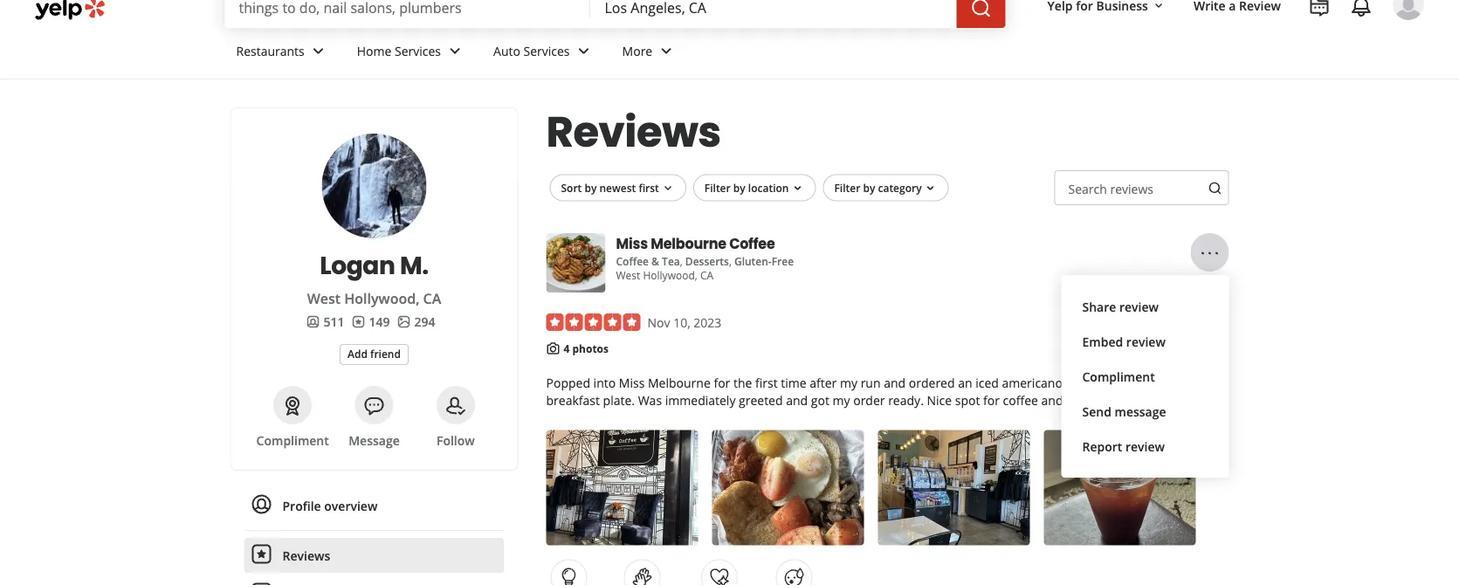 Task type: describe. For each thing, give the bounding box(es) containing it.
logan
[[320, 248, 395, 283]]

nov 10, 2023
[[648, 314, 722, 331]]

0 horizontal spatial compliment
[[257, 432, 329, 449]]

share review
[[1083, 298, 1159, 315]]

gluten-
[[735, 254, 772, 269]]

popped into miss melbourne for the first time after my run and ordered an iced americano and breakfast plate. was immediately greeted and got my order ready. nice spot for coffee and food.
[[547, 375, 1097, 409]]

user actions element
[[1034, 0, 1449, 94]]

newest
[[600, 180, 636, 195]]

2 , from the left
[[729, 254, 732, 269]]

review for embed review
[[1127, 333, 1166, 350]]

hollywood, inside miss melbourne coffee coffee & tea , desserts , gluten-free west hollywood, ca
[[643, 268, 698, 283]]

after
[[810, 375, 837, 391]]

ca inside miss melbourne coffee coffee & tea , desserts , gluten-free west hollywood, ca
[[701, 268, 714, 283]]

sort by newest first button
[[550, 174, 687, 202]]

1 horizontal spatial for
[[984, 392, 1000, 409]]

greeted
[[739, 392, 783, 409]]

filter for filter by location
[[705, 180, 731, 195]]

filters group
[[547, 174, 953, 202]]

reviews menu item
[[244, 538, 505, 573]]

home services
[[357, 42, 441, 59]]

breakfast
[[547, 392, 600, 409]]

and up ready.
[[884, 375, 906, 391]]

none field the find
[[239, 0, 577, 17]]

menu inside miss melbourne coffee region
[[1062, 275, 1230, 478]]

nov
[[648, 314, 671, 331]]

hollywood, inside "logan m. west hollywood, ca"
[[344, 289, 420, 308]]

desserts link
[[686, 254, 729, 269]]

reviews element
[[352, 313, 390, 330]]

1 , from the left
[[680, 254, 683, 269]]

add
[[348, 347, 368, 361]]

search image
[[1209, 181, 1223, 195]]

24 photos v2 image
[[251, 582, 272, 585]]

511
[[324, 313, 345, 330]]

4
[[564, 342, 570, 356]]

follow image
[[445, 396, 466, 417]]

share
[[1083, 298, 1117, 315]]

embed
[[1083, 333, 1124, 350]]

embed review
[[1083, 333, 1166, 350]]

americano
[[1003, 375, 1063, 391]]

profile
[[283, 498, 321, 514]]

  text field inside miss melbourne coffee region
[[1055, 170, 1230, 205]]

compliment button
[[1076, 359, 1216, 394]]

and down americano
[[1042, 392, 1064, 409]]

friends element
[[306, 313, 345, 330]]

category
[[878, 180, 922, 195]]

report review button
[[1076, 429, 1216, 464]]

filter by category button
[[823, 174, 949, 202]]

tea
[[662, 254, 680, 269]]

bob b. image
[[1394, 0, 1425, 20]]

the
[[734, 375, 753, 391]]

1 vertical spatial coffee
[[616, 254, 649, 269]]

search
[[1069, 180, 1108, 197]]

popped
[[547, 375, 591, 391]]

location
[[749, 180, 789, 195]]

time
[[781, 375, 807, 391]]

profile overview menu item
[[244, 488, 505, 531]]

and up food.
[[1066, 375, 1088, 391]]

auto services link
[[480, 28, 609, 79]]

follow
[[437, 432, 475, 449]]

nice
[[927, 392, 952, 409]]

10,
[[674, 314, 691, 331]]

&
[[652, 254, 660, 269]]

first inside popped into miss melbourne for the first time after my run and ordered an iced americano and breakfast plate. was immediately greeted and got my order ready. nice spot for coffee and food.
[[756, 375, 778, 391]]

gluten-free link
[[735, 254, 794, 269]]

food.
[[1067, 392, 1097, 409]]

embed review button
[[1076, 324, 1216, 359]]

run
[[861, 375, 881, 391]]

search reviews
[[1069, 180, 1154, 197]]

melbourne inside popped into miss melbourne for the first time after my run and ordered an iced americano and breakfast plate. was immediately greeted and got my order ready. nice spot for coffee and food.
[[648, 375, 711, 391]]

notifications image
[[1352, 0, 1373, 17]]

by for location
[[734, 180, 746, 195]]

miss inside popped into miss melbourne for the first time after my run and ordered an iced americano and breakfast plate. was immediately greeted and got my order ready. nice spot for coffee and food.
[[619, 375, 645, 391]]

Find text field
[[239, 0, 577, 17]]

294
[[415, 313, 436, 330]]

coffee & tea link
[[616, 254, 680, 269]]

home services link
[[343, 28, 480, 79]]

projects image
[[1310, 0, 1331, 17]]

sort
[[561, 180, 582, 195]]

and down the time
[[786, 392, 808, 409]]

24 chevron down v2 image for restaurants
[[308, 41, 329, 62]]

restaurants
[[236, 42, 305, 59]]

reviews link
[[244, 538, 505, 573]]

4 photos link
[[564, 342, 609, 356]]

reviews inside menu item
[[283, 547, 330, 564]]

desserts
[[686, 254, 729, 269]]

filter for filter by category
[[835, 180, 861, 195]]

photos element
[[397, 313, 436, 330]]

coffee
[[1004, 392, 1039, 409]]

west inside "logan m. west hollywood, ca"
[[307, 289, 341, 308]]

16 review v2 image
[[352, 315, 366, 329]]

add friend button
[[340, 344, 409, 365]]

menu image
[[1200, 243, 1221, 264]]

filter by category
[[835, 180, 922, 195]]

more link
[[609, 28, 691, 79]]

search image
[[971, 0, 992, 18]]

plate.
[[603, 392, 635, 409]]

message
[[349, 432, 400, 449]]

business categories element
[[222, 28, 1425, 79]]



Task type: vqa. For each thing, say whether or not it's contained in the screenshot.
'(41'
no



Task type: locate. For each thing, give the bounding box(es) containing it.
0 horizontal spatial reviews
[[283, 547, 330, 564]]

review inside 'embed review' button
[[1127, 333, 1166, 350]]

for down iced
[[984, 392, 1000, 409]]

coffee
[[730, 234, 775, 253], [616, 254, 649, 269]]

miss melbourne coffee coffee & tea , desserts , gluten-free west hollywood, ca
[[616, 234, 794, 283]]

None field
[[239, 0, 577, 17], [605, 0, 943, 17]]

coffee left '&'
[[616, 254, 649, 269]]

1 horizontal spatial hollywood,
[[643, 268, 698, 283]]

16 chevron down v2 image inside sort by newest first dropdown button
[[661, 181, 675, 195]]

0 vertical spatial compliment
[[1083, 368, 1156, 385]]

melbourne inside miss melbourne coffee coffee & tea , desserts , gluten-free west hollywood, ca
[[651, 234, 727, 253]]

first inside dropdown button
[[639, 180, 660, 195]]

1 horizontal spatial west
[[616, 268, 641, 283]]

24 chevron down v2 image right more
[[656, 41, 677, 62]]

1 16 chevron down v2 image from the left
[[661, 181, 675, 195]]

hollywood,
[[643, 268, 698, 283], [344, 289, 420, 308]]

ready.
[[889, 392, 924, 409]]

24 chevron down v2 image inside restaurants link
[[308, 41, 329, 62]]

0 vertical spatial first
[[639, 180, 660, 195]]

1 horizontal spatial none field
[[605, 0, 943, 17]]

by right "sort"
[[585, 180, 597, 195]]

got
[[811, 392, 830, 409]]

share review button
[[1076, 289, 1216, 324]]

1 vertical spatial hollywood,
[[344, 289, 420, 308]]

1 horizontal spatial coffee
[[730, 234, 775, 253]]

2 filter from the left
[[835, 180, 861, 195]]

restaurants link
[[222, 28, 343, 79]]

logan m. west hollywood, ca
[[307, 248, 441, 308]]

by for newest
[[585, 180, 597, 195]]

None search field
[[225, 0, 1010, 28]]

0 horizontal spatial menu
[[244, 488, 505, 585]]

send message
[[1083, 403, 1167, 420]]

1 vertical spatial reviews
[[283, 547, 330, 564]]

compliment down embed review
[[1083, 368, 1156, 385]]

my
[[840, 375, 858, 391], [833, 392, 851, 409]]

2 24 chevron down v2 image from the left
[[574, 41, 595, 62]]

24 chevron down v2 image
[[445, 41, 466, 62]]

none field near
[[605, 0, 943, 17]]

categories element
[[616, 253, 794, 269]]

reviews
[[547, 102, 721, 161], [283, 547, 330, 564]]

2 vertical spatial review
[[1126, 438, 1166, 455]]

miss
[[616, 234, 648, 253], [619, 375, 645, 391]]

review up 'embed review' button
[[1120, 298, 1159, 315]]

message image
[[364, 396, 385, 417]]

24 chevron down v2 image
[[308, 41, 329, 62], [574, 41, 595, 62], [656, 41, 677, 62]]

filter by location
[[705, 180, 789, 195]]

1 by from the left
[[585, 180, 597, 195]]

0 vertical spatial ca
[[701, 268, 714, 283]]

1 horizontal spatial menu
[[1062, 275, 1230, 478]]

reviews up newest
[[547, 102, 721, 161]]

compliment down compliment image
[[257, 432, 329, 449]]

miss up plate.
[[619, 375, 645, 391]]

2 16 chevron down v2 image from the left
[[791, 181, 805, 195]]

0 vertical spatial my
[[840, 375, 858, 391]]

3 24 chevron down v2 image from the left
[[656, 41, 677, 62]]

2 services from the left
[[524, 42, 570, 59]]

an
[[959, 375, 973, 391]]

24 chevron down v2 image inside more link
[[656, 41, 677, 62]]

miss melbourne coffee link
[[616, 233, 775, 254]]

services for home services
[[395, 42, 441, 59]]

1 horizontal spatial 24 chevron down v2 image
[[574, 41, 595, 62]]

0 vertical spatial coffee
[[730, 234, 775, 253]]

2 horizontal spatial 24 chevron down v2 image
[[656, 41, 677, 62]]

report review
[[1083, 438, 1166, 455]]

coffee up gluten-
[[730, 234, 775, 253]]

and
[[884, 375, 906, 391], [1066, 375, 1088, 391], [786, 392, 808, 409], [1042, 392, 1064, 409]]

1 24 chevron down v2 image from the left
[[308, 41, 329, 62]]

Near text field
[[605, 0, 943, 17]]

filter by location button
[[694, 174, 816, 202]]

logan m. link
[[252, 248, 497, 283]]

add friend
[[348, 347, 401, 361]]

miss melbourne coffee region
[[540, 156, 1237, 585]]

0 vertical spatial menu
[[1062, 275, 1230, 478]]

0 horizontal spatial services
[[395, 42, 441, 59]]

  text field
[[1055, 170, 1230, 205]]

for left the the
[[714, 375, 731, 391]]

review for share review
[[1120, 298, 1159, 315]]

0 vertical spatial review
[[1120, 298, 1159, 315]]

16 photos v2 image
[[397, 315, 411, 329]]

profile overview link
[[244, 488, 505, 523]]

0 vertical spatial hollywood,
[[643, 268, 698, 283]]

2 by from the left
[[734, 180, 746, 195]]

ca inside "logan m. west hollywood, ca"
[[423, 289, 441, 308]]

16 camera v2 image
[[547, 341, 560, 355]]

order
[[854, 392, 886, 409]]

0 horizontal spatial filter
[[705, 180, 731, 195]]

24 chevron down v2 image inside the auto services 'link'
[[574, 41, 595, 62]]

melbourne up tea
[[651, 234, 727, 253]]

ordered
[[909, 375, 955, 391]]

1 vertical spatial for
[[984, 392, 1000, 409]]

by left "category"
[[864, 180, 876, 195]]

1 horizontal spatial filter
[[835, 180, 861, 195]]

menu containing share review
[[1062, 275, 1230, 478]]

16 chevron down v2 image inside filter by category popup button
[[924, 181, 938, 195]]

report
[[1083, 438, 1123, 455]]

was
[[638, 392, 662, 409]]

reviews right 24 review v2 image
[[283, 547, 330, 564]]

services inside 'link'
[[524, 42, 570, 59]]

,
[[680, 254, 683, 269], [729, 254, 732, 269]]

overview
[[324, 498, 378, 514]]

24 chevron down v2 image right auto services
[[574, 41, 595, 62]]

filter left "category"
[[835, 180, 861, 195]]

1 services from the left
[[395, 42, 441, 59]]

1 filter from the left
[[705, 180, 731, 195]]

more
[[623, 42, 653, 59]]

ca
[[701, 268, 714, 283], [423, 289, 441, 308]]

1 vertical spatial review
[[1127, 333, 1166, 350]]

free
[[772, 254, 794, 269]]

auto
[[494, 42, 521, 59]]

5 star rating image
[[547, 314, 641, 331]]

into
[[594, 375, 616, 391]]

iced
[[976, 375, 999, 391]]

1 horizontal spatial by
[[734, 180, 746, 195]]

first up greeted
[[756, 375, 778, 391]]

miss inside miss melbourne coffee coffee & tea , desserts , gluten-free west hollywood, ca
[[616, 234, 648, 253]]

none field up business categories element
[[605, 0, 943, 17]]

menu containing profile overview
[[244, 488, 505, 585]]

0 vertical spatial west
[[616, 268, 641, 283]]

melbourne up immediately
[[648, 375, 711, 391]]

none field up home services
[[239, 0, 577, 17]]

1 vertical spatial first
[[756, 375, 778, 391]]

services for auto services
[[524, 42, 570, 59]]

immediately
[[666, 392, 736, 409]]

1 horizontal spatial compliment
[[1083, 368, 1156, 385]]

first right newest
[[639, 180, 660, 195]]

149
[[369, 313, 390, 330]]

24 chevron down v2 image for auto services
[[574, 41, 595, 62]]

send message button
[[1076, 394, 1216, 429]]

16 chevron down v2 image inside filter by location popup button
[[791, 181, 805, 195]]

1 horizontal spatial ca
[[701, 268, 714, 283]]

filter
[[705, 180, 731, 195], [835, 180, 861, 195]]

16 chevron down v2 image right "location"
[[791, 181, 805, 195]]

1 vertical spatial menu
[[244, 488, 505, 585]]

0 horizontal spatial hollywood,
[[344, 289, 420, 308]]

2 horizontal spatial by
[[864, 180, 876, 195]]

spot
[[956, 392, 981, 409]]

1 horizontal spatial services
[[524, 42, 570, 59]]

0 horizontal spatial by
[[585, 180, 597, 195]]

west up friends element
[[307, 289, 341, 308]]

1 vertical spatial ca
[[423, 289, 441, 308]]

1 vertical spatial melbourne
[[648, 375, 711, 391]]

24 profile v2 image
[[251, 494, 272, 515]]

auto services
[[494, 42, 570, 59]]

4 photos
[[564, 342, 609, 356]]

24 chevron down v2 image for more
[[656, 41, 677, 62]]

sort by newest first
[[561, 180, 660, 195]]

message
[[1115, 403, 1167, 420]]

my right got
[[833, 392, 851, 409]]

1 horizontal spatial 16 chevron down v2 image
[[1152, 0, 1166, 13]]

0 horizontal spatial ca
[[423, 289, 441, 308]]

24 chevron down v2 image right the restaurants
[[308, 41, 329, 62]]

m.
[[400, 248, 429, 283]]

west left '&'
[[616, 268, 641, 283]]

menu
[[1062, 275, 1230, 478], [244, 488, 505, 585]]

home
[[357, 42, 392, 59]]

filter left "location"
[[705, 180, 731, 195]]

1 vertical spatial miss
[[619, 375, 645, 391]]

16 chevron down v2 image for sort by newest first
[[661, 181, 675, 195]]

1 horizontal spatial reviews
[[547, 102, 721, 161]]

0 horizontal spatial west
[[307, 289, 341, 308]]

16 chevron down v2 image
[[1152, 0, 1166, 13], [924, 181, 938, 195]]

0 horizontal spatial ,
[[680, 254, 683, 269]]

compliment
[[1083, 368, 1156, 385], [257, 432, 329, 449]]

services right the auto
[[524, 42, 570, 59]]

by inside dropdown button
[[585, 180, 597, 195]]

melbourne
[[651, 234, 727, 253], [648, 375, 711, 391]]

, left gluten-
[[729, 254, 732, 269]]

review inside report review "button"
[[1126, 438, 1166, 455]]

3 by from the left
[[864, 180, 876, 195]]

0 horizontal spatial 16 chevron down v2 image
[[924, 181, 938, 195]]

16 chevron down v2 image
[[661, 181, 675, 195], [791, 181, 805, 195]]

2023
[[694, 314, 722, 331]]

1 none field from the left
[[239, 0, 577, 17]]

0 vertical spatial 16 chevron down v2 image
[[1152, 0, 1166, 13]]

review down send message button
[[1126, 438, 1166, 455]]

by left "location"
[[734, 180, 746, 195]]

photos
[[573, 342, 609, 356]]

1 horizontal spatial first
[[756, 375, 778, 391]]

0 vertical spatial melbourne
[[651, 234, 727, 253]]

0 horizontal spatial coffee
[[616, 254, 649, 269]]

16 chevron down v2 image for filter by location
[[791, 181, 805, 195]]

friend
[[371, 347, 401, 361]]

west inside miss melbourne coffee coffee & tea , desserts , gluten-free west hollywood, ca
[[616, 268, 641, 283]]

profile overview
[[283, 498, 378, 514]]

16 chevron down v2 image right newest
[[661, 181, 675, 195]]

compliment image
[[282, 396, 303, 417]]

my left run
[[840, 375, 858, 391]]

for
[[714, 375, 731, 391], [984, 392, 1000, 409]]

services
[[395, 42, 441, 59], [524, 42, 570, 59]]

first
[[639, 180, 660, 195], [756, 375, 778, 391]]

16 chevron down v2 image inside user actions element
[[1152, 0, 1166, 13]]

ca down the miss melbourne coffee link
[[701, 268, 714, 283]]

send
[[1083, 403, 1112, 420]]

, left desserts link
[[680, 254, 683, 269]]

reviews
[[1111, 180, 1154, 197]]

review for report review
[[1126, 438, 1166, 455]]

0 vertical spatial reviews
[[547, 102, 721, 161]]

1 vertical spatial my
[[833, 392, 851, 409]]

0 horizontal spatial for
[[714, 375, 731, 391]]

review inside share review button
[[1120, 298, 1159, 315]]

0 horizontal spatial 24 chevron down v2 image
[[308, 41, 329, 62]]

1 vertical spatial compliment
[[257, 432, 329, 449]]

services left 24 chevron down v2 image
[[395, 42, 441, 59]]

1 horizontal spatial ,
[[729, 254, 732, 269]]

ca up '294'
[[423, 289, 441, 308]]

24 review v2 image
[[251, 544, 272, 565]]

2 none field from the left
[[605, 0, 943, 17]]

0 horizontal spatial 16 chevron down v2 image
[[661, 181, 675, 195]]

0 vertical spatial for
[[714, 375, 731, 391]]

1 vertical spatial 16 chevron down v2 image
[[924, 181, 938, 195]]

0 horizontal spatial first
[[639, 180, 660, 195]]

miss up coffee & tea link
[[616, 234, 648, 253]]

compliment inside button
[[1083, 368, 1156, 385]]

0 vertical spatial miss
[[616, 234, 648, 253]]

west
[[616, 268, 641, 283], [307, 289, 341, 308]]

16 friends v2 image
[[306, 315, 320, 329]]

by for category
[[864, 180, 876, 195]]

1 vertical spatial west
[[307, 289, 341, 308]]

0 horizontal spatial none field
[[239, 0, 577, 17]]

review down share review button
[[1127, 333, 1166, 350]]

1 horizontal spatial 16 chevron down v2 image
[[791, 181, 805, 195]]



